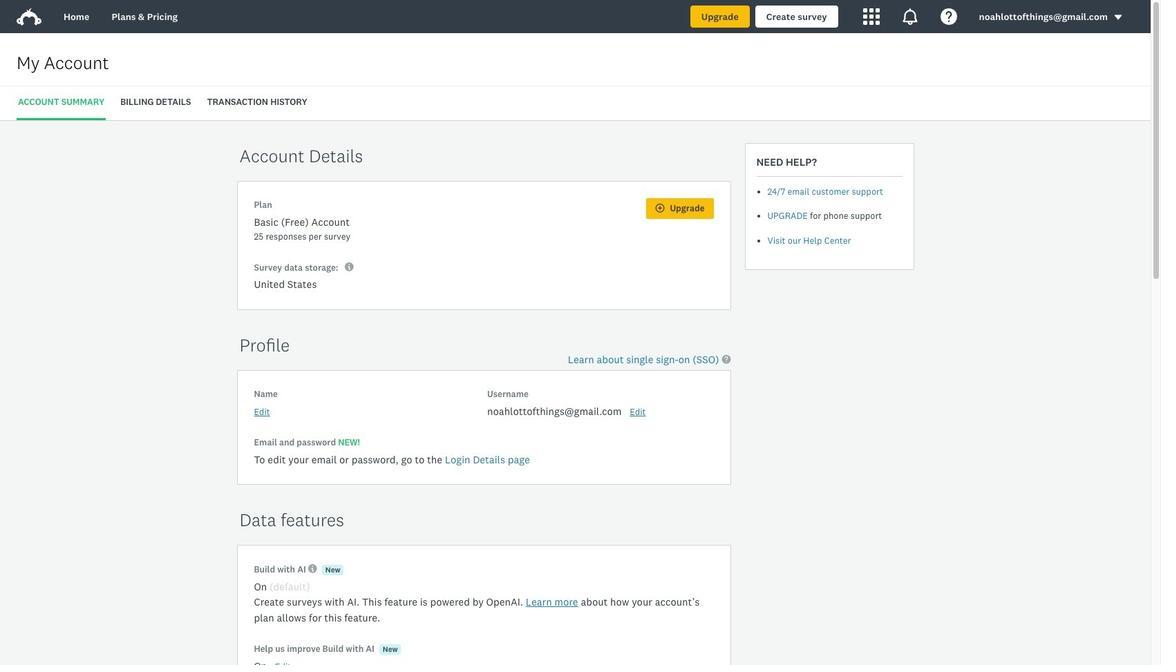 Task type: locate. For each thing, give the bounding box(es) containing it.
2 products icon image from the left
[[902, 8, 918, 25]]

products icon image
[[863, 8, 879, 25], [902, 8, 918, 25]]

surveymonkey logo image
[[17, 8, 41, 26]]

1 horizontal spatial products icon image
[[902, 8, 918, 25]]

1 products icon image from the left
[[863, 8, 879, 25]]

dropdown arrow image
[[1113, 13, 1123, 22]]

0 horizontal spatial products icon image
[[863, 8, 879, 25]]



Task type: vqa. For each thing, say whether or not it's contained in the screenshot.
Field
no



Task type: describe. For each thing, give the bounding box(es) containing it.
help icon image
[[940, 8, 957, 25]]



